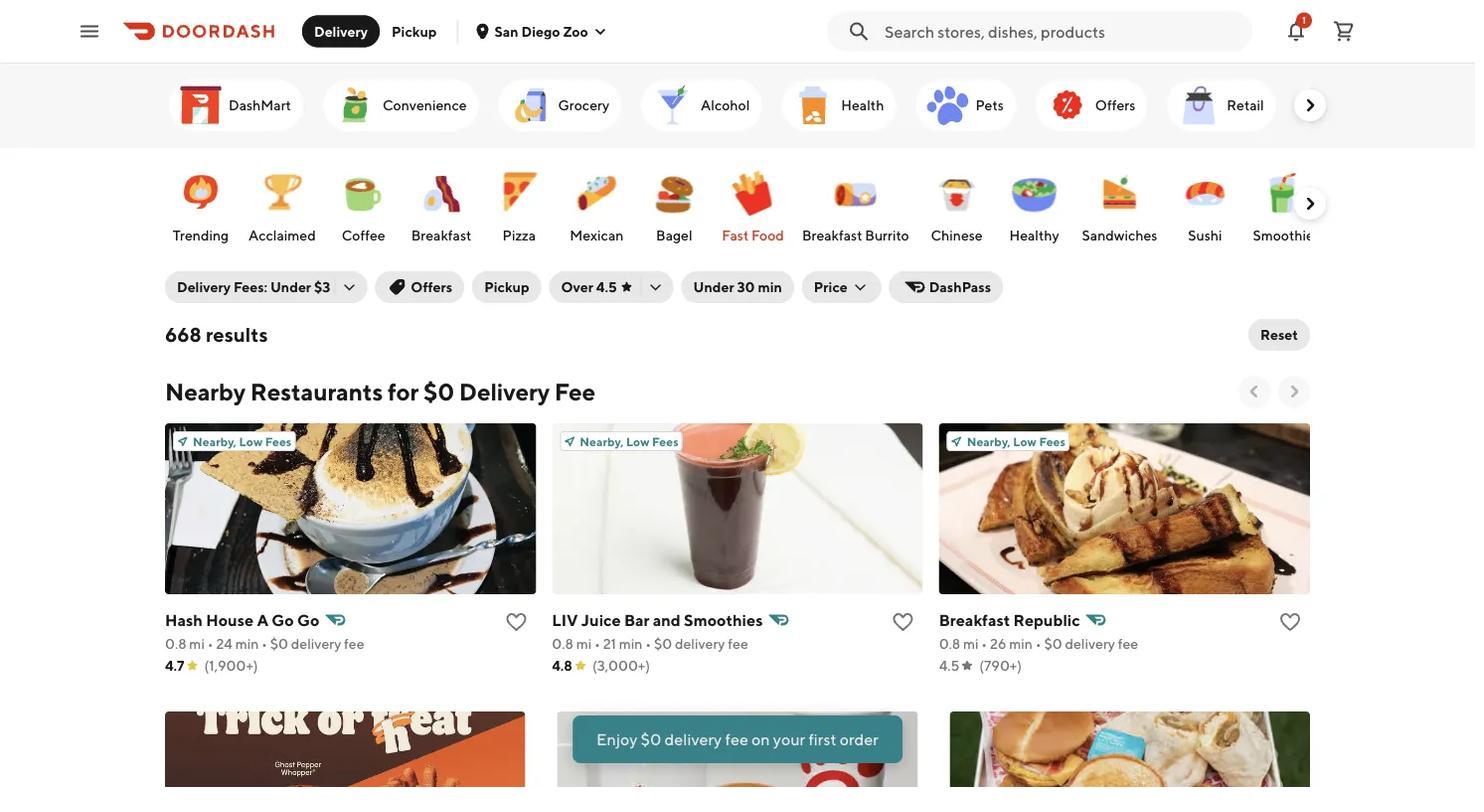 Task type: describe. For each thing, give the bounding box(es) containing it.
over
[[561, 279, 594, 295]]

next button of carousel image
[[1301, 95, 1321, 115]]

mexican
[[570, 227, 624, 244]]

0.8 mi • 21 min • $​0 delivery fee
[[552, 636, 749, 652]]

open menu image
[[78, 19, 101, 43]]

pets link
[[916, 80, 1016, 131]]

burrito
[[865, 227, 909, 244]]

trending
[[173, 227, 229, 244]]

3 $​0 from the left
[[1045, 636, 1063, 652]]

(790+)
[[980, 658, 1022, 674]]

catering image
[[1304, 82, 1352, 129]]

sushi
[[1189, 227, 1223, 244]]

delivery for delivery fees: under $3
[[177, 279, 231, 295]]

sandwiches
[[1082, 227, 1158, 244]]

offers image
[[1044, 82, 1092, 129]]

bar
[[624, 611, 650, 630]]

hash house a go go
[[165, 611, 320, 630]]

health link
[[782, 80, 896, 131]]

$​0 for go
[[270, 636, 288, 652]]

fee for liv juice bar and smoothies
[[728, 636, 749, 652]]

enjoy $0 delivery fee on your first order
[[597, 730, 879, 749]]

dashmart link
[[169, 80, 303, 131]]

4.7
[[165, 658, 184, 674]]

over 4.5
[[561, 279, 617, 295]]

fee
[[555, 377, 596, 406]]

21
[[603, 636, 617, 652]]

dashmart
[[229, 97, 291, 113]]

healthy
[[1010, 227, 1060, 244]]

delivery left the on
[[665, 730, 722, 749]]

retail image
[[1176, 82, 1223, 129]]

breakfast for breakfast
[[411, 227, 472, 244]]

0 vertical spatial offers
[[1096, 97, 1136, 113]]

click to add this store to your saved list image
[[1279, 611, 1303, 634]]

pizza
[[503, 227, 536, 244]]

previous button of carousel image
[[1245, 382, 1265, 402]]

under inside button
[[694, 279, 735, 295]]

diego
[[522, 23, 560, 39]]

house
[[206, 611, 254, 630]]

for
[[388, 377, 419, 406]]

alcohol link
[[641, 80, 762, 131]]

smoothies
[[684, 611, 763, 630]]

pets image
[[924, 82, 972, 129]]

0 vertical spatial pickup button
[[380, 15, 449, 47]]

and
[[653, 611, 681, 630]]

low for a
[[239, 435, 263, 448]]

offers button
[[375, 271, 465, 303]]

3 nearby, low fees from the left
[[967, 435, 1066, 448]]

your
[[773, 730, 806, 749]]

fast
[[722, 227, 749, 244]]

breakfast burrito
[[802, 227, 909, 244]]

under 30 min
[[694, 279, 782, 295]]

3 • from the left
[[595, 636, 601, 652]]

trending link
[[167, 158, 235, 250]]

bagel
[[656, 227, 693, 244]]

$3
[[314, 279, 330, 295]]

1 vertical spatial $0
[[641, 730, 662, 749]]

click to add this store to your saved list image for hash house a go go
[[504, 611, 528, 634]]

24
[[216, 636, 233, 652]]

under 30 min button
[[682, 271, 794, 303]]

min for hash house a go go
[[235, 636, 259, 652]]

results
[[206, 323, 268, 347]]

4 • from the left
[[646, 636, 651, 652]]

3 fees from the left
[[1040, 435, 1066, 448]]

dashpass
[[929, 279, 992, 295]]

mi for hash
[[189, 636, 205, 652]]

dashpass button
[[890, 271, 1003, 303]]

liv
[[552, 611, 578, 630]]

notification bell image
[[1285, 19, 1309, 43]]

Store search: begin typing to search for stores available on DoorDash text field
[[885, 20, 1241, 42]]

nearby, low fees for a
[[193, 435, 292, 448]]

668
[[165, 323, 202, 347]]

min for liv juice bar and smoothies
[[619, 636, 643, 652]]

5 • from the left
[[982, 636, 988, 652]]

1 under from the left
[[270, 279, 311, 295]]

fees for and
[[652, 435, 679, 448]]

health
[[842, 97, 884, 113]]

1
[[1303, 14, 1307, 26]]

nearby
[[165, 377, 246, 406]]

dashmart image
[[177, 82, 225, 129]]

nearby, for a
[[193, 435, 237, 448]]

0.8 for liv juice bar and smoothies
[[552, 636, 574, 652]]

liv juice bar and smoothies
[[552, 611, 763, 630]]

delivery for hash house a go go
[[291, 636, 341, 652]]

30
[[737, 279, 755, 295]]

mi for breakfast
[[964, 636, 979, 652]]

3 nearby, from the left
[[967, 435, 1011, 448]]

health image
[[790, 82, 838, 129]]

delivery for delivery
[[314, 23, 368, 39]]

reset button
[[1249, 319, 1311, 351]]

1 go from the left
[[272, 611, 294, 630]]

2 • from the left
[[262, 636, 267, 652]]

delivery for liv juice bar and smoothies
[[675, 636, 725, 652]]

min inside button
[[758, 279, 782, 295]]

delivery button
[[302, 15, 380, 47]]



Task type: locate. For each thing, give the bounding box(es) containing it.
breakfast
[[411, 227, 472, 244], [802, 227, 863, 244], [939, 611, 1011, 630]]

restaurants
[[250, 377, 383, 406]]

0 horizontal spatial nearby, low fees
[[193, 435, 292, 448]]

price button
[[802, 271, 882, 303]]

1 horizontal spatial pickup
[[484, 279, 530, 295]]

2 horizontal spatial $​0
[[1045, 636, 1063, 652]]

san diego zoo button
[[475, 23, 608, 39]]

2 fees from the left
[[652, 435, 679, 448]]

san
[[495, 23, 519, 39]]

mi for liv
[[576, 636, 592, 652]]

$​0 down and
[[654, 636, 672, 652]]

• down liv juice bar and smoothies
[[646, 636, 651, 652]]

breakfast for breakfast republic
[[939, 611, 1011, 630]]

$0 right enjoy
[[641, 730, 662, 749]]

republic
[[1014, 611, 1080, 630]]

0 vertical spatial 4.5
[[596, 279, 617, 295]]

• left 24
[[208, 636, 213, 652]]

retail link
[[1168, 80, 1276, 131]]

next button of carousel image
[[1301, 194, 1321, 214], [1285, 382, 1305, 402]]

2 horizontal spatial delivery
[[459, 377, 550, 406]]

nearby, for bar
[[580, 435, 624, 448]]

hash
[[165, 611, 203, 630]]

2 horizontal spatial fees
[[1040, 435, 1066, 448]]

0 horizontal spatial fees
[[265, 435, 292, 448]]

0 horizontal spatial $​0
[[270, 636, 288, 652]]

go
[[272, 611, 294, 630], [297, 611, 320, 630]]

0 horizontal spatial breakfast
[[411, 227, 472, 244]]

0 horizontal spatial under
[[270, 279, 311, 295]]

3 mi from the left
[[964, 636, 979, 652]]

668 results
[[165, 323, 268, 347]]

1 0.8 from the left
[[165, 636, 187, 652]]

fees for go
[[265, 435, 292, 448]]

1 horizontal spatial fees
[[652, 435, 679, 448]]

min
[[758, 279, 782, 295], [235, 636, 259, 652], [619, 636, 643, 652], [1010, 636, 1033, 652]]

0.8
[[165, 636, 187, 652], [552, 636, 574, 652], [939, 636, 961, 652]]

a
[[257, 611, 269, 630]]

0.8 up 4.7
[[165, 636, 187, 652]]

grocery
[[558, 97, 610, 113]]

retail
[[1227, 97, 1265, 113]]

on
[[752, 730, 770, 749]]

1 vertical spatial pickup button
[[472, 271, 541, 303]]

•
[[208, 636, 213, 652], [262, 636, 267, 652], [595, 636, 601, 652], [646, 636, 651, 652], [982, 636, 988, 652], [1036, 636, 1042, 652]]

2 horizontal spatial nearby,
[[967, 435, 1011, 448]]

min right 21
[[619, 636, 643, 652]]

fees
[[265, 435, 292, 448], [652, 435, 679, 448], [1040, 435, 1066, 448]]

next button of carousel image right previous button of carousel icon
[[1285, 382, 1305, 402]]

convenience image
[[331, 82, 379, 129]]

0.8 for breakfast republic
[[939, 636, 961, 652]]

delivery down republic
[[1065, 636, 1116, 652]]

food
[[752, 227, 784, 244]]

0.8 mi • 26 min • $​0 delivery fee
[[939, 636, 1139, 652]]

delivery down smoothies
[[675, 636, 725, 652]]

(1,900+)
[[204, 658, 258, 674]]

delivery left fee
[[459, 377, 550, 406]]

breakfast up the price
[[802, 227, 863, 244]]

alcohol
[[701, 97, 750, 113]]

min for breakfast republic
[[1010, 636, 1033, 652]]

1 horizontal spatial click to add this store to your saved list image
[[892, 611, 915, 634]]

1 mi from the left
[[189, 636, 205, 652]]

• left 21
[[595, 636, 601, 652]]

click to add this store to your saved list image
[[504, 611, 528, 634], [892, 611, 915, 634]]

2 vertical spatial delivery
[[459, 377, 550, 406]]

1 horizontal spatial under
[[694, 279, 735, 295]]

0 vertical spatial delivery
[[314, 23, 368, 39]]

1 horizontal spatial $​0
[[654, 636, 672, 652]]

under
[[270, 279, 311, 295], [694, 279, 735, 295]]

pickup button up convenience on the top
[[380, 15, 449, 47]]

1 horizontal spatial 4.5
[[939, 658, 960, 674]]

• down republic
[[1036, 636, 1042, 652]]

0.8 mi • 24 min • $​0 delivery fee
[[165, 636, 364, 652]]

delivery
[[314, 23, 368, 39], [177, 279, 231, 295], [459, 377, 550, 406]]

2 click to add this store to your saved list image from the left
[[892, 611, 915, 634]]

0 vertical spatial $0
[[424, 377, 454, 406]]

mi
[[189, 636, 205, 652], [576, 636, 592, 652], [964, 636, 979, 652]]

1 vertical spatial delivery
[[177, 279, 231, 295]]

1 nearby, from the left
[[193, 435, 237, 448]]

0.8 left the 26 at bottom right
[[939, 636, 961, 652]]

0 horizontal spatial offers
[[411, 279, 453, 295]]

2 0.8 from the left
[[552, 636, 574, 652]]

mi left the 26 at bottom right
[[964, 636, 979, 652]]

nearby, low fees
[[193, 435, 292, 448], [580, 435, 679, 448], [967, 435, 1066, 448]]

nearby, low fees for bar
[[580, 435, 679, 448]]

pickup button down pizza on the top
[[472, 271, 541, 303]]

1 horizontal spatial go
[[297, 611, 320, 630]]

$0
[[424, 377, 454, 406], [641, 730, 662, 749]]

2 under from the left
[[694, 279, 735, 295]]

1 horizontal spatial breakfast
[[802, 227, 863, 244]]

delivery
[[291, 636, 341, 652], [675, 636, 725, 652], [1065, 636, 1116, 652], [665, 730, 722, 749]]

0.8 up 4.8
[[552, 636, 574, 652]]

reset
[[1261, 327, 1299, 343]]

enjoy
[[597, 730, 638, 749]]

1 horizontal spatial offers
[[1096, 97, 1136, 113]]

san diego zoo
[[495, 23, 589, 39]]

$0 right for
[[424, 377, 454, 406]]

$​0 for and
[[654, 636, 672, 652]]

convenience
[[383, 97, 467, 113]]

pickup down pizza on the top
[[484, 279, 530, 295]]

convenience link
[[323, 80, 479, 131]]

1 horizontal spatial delivery
[[314, 23, 368, 39]]

1 horizontal spatial nearby,
[[580, 435, 624, 448]]

(3,000+)
[[593, 658, 650, 674]]

min right the 26 at bottom right
[[1010, 636, 1033, 652]]

0 vertical spatial next button of carousel image
[[1301, 194, 1321, 214]]

offers inside button
[[411, 279, 453, 295]]

2 horizontal spatial 0.8
[[939, 636, 961, 652]]

$​0
[[270, 636, 288, 652], [654, 636, 672, 652], [1045, 636, 1063, 652]]

grocery link
[[499, 80, 622, 131]]

fast food
[[722, 227, 784, 244]]

1 low from the left
[[239, 435, 263, 448]]

breakfast up offers button
[[411, 227, 472, 244]]

alcohol image
[[649, 82, 697, 129]]

fee
[[344, 636, 364, 652], [728, 636, 749, 652], [1118, 636, 1139, 652], [725, 730, 749, 749]]

0 horizontal spatial mi
[[189, 636, 205, 652]]

2 nearby, from the left
[[580, 435, 624, 448]]

4.5
[[596, 279, 617, 295], [939, 658, 960, 674]]

0 horizontal spatial nearby,
[[193, 435, 237, 448]]

under left 30
[[694, 279, 735, 295]]

1 horizontal spatial pickup button
[[472, 271, 541, 303]]

delivery inside button
[[314, 23, 368, 39]]

0 horizontal spatial go
[[272, 611, 294, 630]]

coffee
[[342, 227, 385, 244]]

mi left 21
[[576, 636, 592, 652]]

breakfast for breakfast burrito
[[802, 227, 863, 244]]

0 horizontal spatial 0.8
[[165, 636, 187, 652]]

$​0 down republic
[[1045, 636, 1063, 652]]

pets
[[976, 97, 1004, 113]]

chinese
[[931, 227, 983, 244]]

4.5 right over
[[596, 279, 617, 295]]

low
[[239, 435, 263, 448], [626, 435, 650, 448], [1014, 435, 1037, 448]]

0.8 for hash house a go go
[[165, 636, 187, 652]]

4.5 inside button
[[596, 279, 617, 295]]

price
[[814, 279, 848, 295]]

smoothie
[[1253, 227, 1314, 244]]

1 vertical spatial next button of carousel image
[[1285, 382, 1305, 402]]

1 vertical spatial offers
[[411, 279, 453, 295]]

1 nearby, low fees from the left
[[193, 435, 292, 448]]

• left the 26 at bottom right
[[982, 636, 988, 652]]

1 horizontal spatial $0
[[641, 730, 662, 749]]

next button of carousel image up smoothie
[[1301, 194, 1321, 214]]

mi down hash at the bottom of page
[[189, 636, 205, 652]]

1 $​0 from the left
[[270, 636, 288, 652]]

2 $​0 from the left
[[654, 636, 672, 652]]

0 vertical spatial pickup
[[392, 23, 437, 39]]

3 0.8 from the left
[[939, 636, 961, 652]]

fee for hash house a go go
[[344, 636, 364, 652]]

$​0 down "hash house a go go"
[[270, 636, 288, 652]]

1 click to add this store to your saved list image from the left
[[504, 611, 528, 634]]

juice
[[582, 611, 621, 630]]

2 horizontal spatial mi
[[964, 636, 979, 652]]

2 go from the left
[[297, 611, 320, 630]]

nearby restaurants for $0 delivery fee
[[165, 377, 596, 406]]

delivery down "hash house a go go"
[[291, 636, 341, 652]]

1 horizontal spatial nearby, low fees
[[580, 435, 679, 448]]

offers
[[1096, 97, 1136, 113], [411, 279, 453, 295]]

fee for breakfast republic
[[1118, 636, 1139, 652]]

• down a
[[262, 636, 267, 652]]

offers link
[[1036, 80, 1148, 131]]

0 horizontal spatial click to add this store to your saved list image
[[504, 611, 528, 634]]

1 horizontal spatial mi
[[576, 636, 592, 652]]

3 low from the left
[[1014, 435, 1037, 448]]

4.8
[[552, 658, 573, 674]]

1 horizontal spatial 0.8
[[552, 636, 574, 652]]

over 4.5 button
[[549, 271, 674, 303]]

0 horizontal spatial 4.5
[[596, 279, 617, 295]]

2 nearby, low fees from the left
[[580, 435, 679, 448]]

0 horizontal spatial pickup button
[[380, 15, 449, 47]]

1 vertical spatial pickup
[[484, 279, 530, 295]]

under left "$3"
[[270, 279, 311, 295]]

breakfast republic
[[939, 611, 1080, 630]]

breakfast up the 26 at bottom right
[[939, 611, 1011, 630]]

0 horizontal spatial low
[[239, 435, 263, 448]]

2 low from the left
[[626, 435, 650, 448]]

low for bar
[[626, 435, 650, 448]]

2 horizontal spatial nearby, low fees
[[967, 435, 1066, 448]]

click to add this store to your saved list image for liv juice bar and smoothies
[[892, 611, 915, 634]]

pickup
[[392, 23, 437, 39], [484, 279, 530, 295]]

2 mi from the left
[[576, 636, 592, 652]]

2 horizontal spatial breakfast
[[939, 611, 1011, 630]]

zoo
[[563, 23, 589, 39]]

delivery up convenience "icon"
[[314, 23, 368, 39]]

pickup button
[[380, 15, 449, 47], [472, 271, 541, 303]]

delivery left fees:
[[177, 279, 231, 295]]

delivery for breakfast republic
[[1065, 636, 1116, 652]]

min right 24
[[235, 636, 259, 652]]

min right 30
[[758, 279, 782, 295]]

nearby,
[[193, 435, 237, 448], [580, 435, 624, 448], [967, 435, 1011, 448]]

2 horizontal spatial low
[[1014, 435, 1037, 448]]

acclaimed
[[249, 227, 316, 244]]

0 horizontal spatial $0
[[424, 377, 454, 406]]

0 horizontal spatial pickup
[[392, 23, 437, 39]]

first
[[809, 730, 837, 749]]

1 • from the left
[[208, 636, 213, 652]]

1 vertical spatial 4.5
[[939, 658, 960, 674]]

0 items, open order cart image
[[1332, 19, 1356, 43]]

4.5 left (790+)
[[939, 658, 960, 674]]

grocery image
[[507, 82, 554, 129]]

order
[[840, 730, 879, 749]]

1 horizontal spatial low
[[626, 435, 650, 448]]

1 fees from the left
[[265, 435, 292, 448]]

pickup right delivery button
[[392, 23, 437, 39]]

delivery fees: under $3
[[177, 279, 330, 295]]

0 horizontal spatial delivery
[[177, 279, 231, 295]]

acclaimed link
[[245, 158, 320, 250]]

26
[[990, 636, 1007, 652]]

fees:
[[234, 279, 268, 295]]

6 • from the left
[[1036, 636, 1042, 652]]



Task type: vqa. For each thing, say whether or not it's contained in the screenshot.
for
yes



